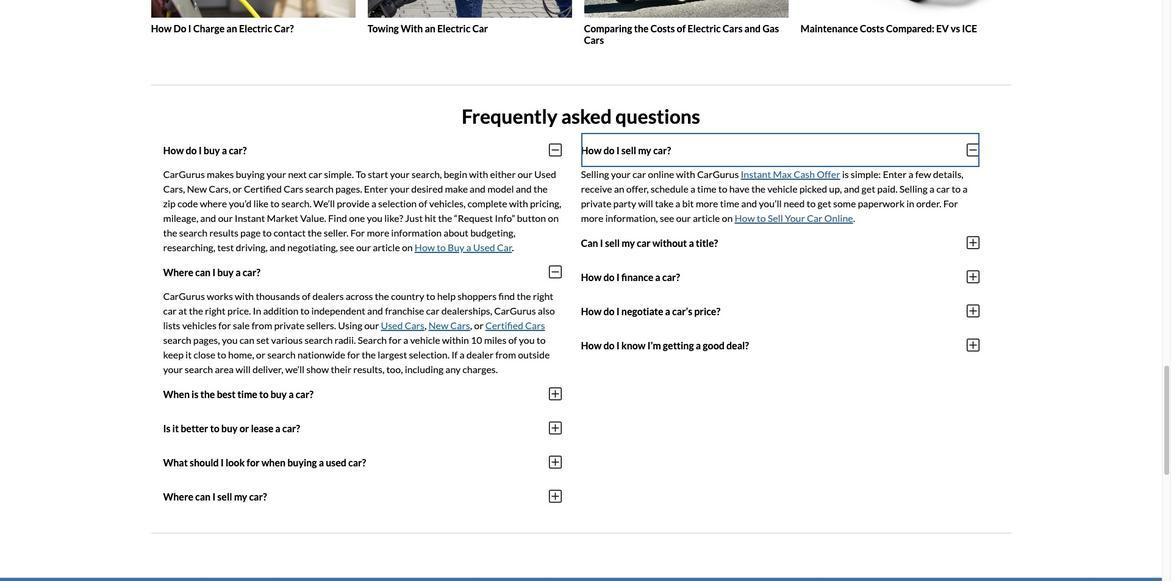 Task type: vqa. For each thing, say whether or not it's contained in the screenshot.
the middle +
no



Task type: describe. For each thing, give the bounding box(es) containing it.
results
[[209, 227, 238, 239]]

cargurus up have
[[697, 169, 739, 180]]

a left title?
[[689, 237, 694, 249]]

how do i sell my car?
[[581, 144, 671, 156]]

a inside the cargurus makes buying your next car simple. to start your search, begin with either our used cars, new cars, or certified cars search pages. enter your desired make and model and the zip code where you'd like to search. we'll provide a selection of vehicles, complete with pricing, mileage, and our instant market value. find one you like? just hit the "request info" button on the search results page to contact the seller. for more information about budgeting, researching, test driving, and negotiating, see our article on
[[371, 198, 376, 209]]

towing with an electric car link
[[368, 0, 572, 34]]

should
[[190, 457, 219, 468]]

minus square image
[[549, 265, 562, 280]]

selling your car online with cargurus instant max cash offer
[[581, 169, 840, 180]]

1 cars, from the left
[[163, 183, 185, 195]]

independent
[[311, 305, 365, 317]]

to left help
[[426, 291, 435, 302]]

my for where can i sell my car?
[[234, 491, 247, 503]]

the right across
[[375, 291, 389, 302]]

car? inside where can i buy a car? dropdown button
[[243, 266, 260, 278]]

selling inside is simple: enter a few details, receive an offer, schedule a time to have the vehicle picked up, and get paid. selling a car to a private party will take a bit more time and you'll need to get some paperwork in order. for more information, see our article on
[[900, 183, 928, 195]]

search up the researching,
[[179, 227, 207, 239]]

0 vertical spatial instant
[[741, 169, 771, 180]]

used
[[326, 457, 346, 468]]

and inside cargurus works with thousands of dealers across the country to help shoppers find the right car at the right price. in addition to independent and franchise car dealerships, cargurus also lists vehicles for sale from private sellers. using our
[[367, 305, 383, 317]]

close
[[194, 349, 215, 361]]

begin
[[444, 169, 467, 180]]

a inside "dropdown button"
[[655, 271, 660, 283]]

search up nationwide
[[305, 334, 333, 346]]

various
[[271, 334, 303, 346]]

asked
[[561, 104, 612, 128]]

i for how do i know i'm getting a good deal?
[[617, 340, 620, 351]]

is
[[163, 423, 171, 434]]

price?
[[694, 306, 721, 317]]

with up button
[[509, 198, 528, 209]]

2 costs from the left
[[860, 22, 884, 34]]

certified inside used cars , new cars , or certified cars search pages, you can set various search radii. search for a vehicle within 10 miles of you to keep it close to home, or search nationwide for the largest selection. if a dealer from outside your search area will deliver, we'll show their results, too, including any charges.
[[485, 320, 523, 331]]

a left 'used'
[[319, 457, 324, 468]]

car for your
[[807, 212, 823, 224]]

how do i charge an electric car? image
[[151, 0, 355, 17]]

maintenance costs compared: ev vs ice
[[801, 22, 977, 34]]

deliver,
[[252, 364, 283, 375]]

car? inside when is the best time to buy a car? dropdown button
[[296, 388, 314, 400]]

charge
[[193, 22, 225, 34]]

makes
[[207, 169, 234, 180]]

used inside used cars , new cars , or certified cars search pages, you can set various search radii. search for a vehicle within 10 miles of you to keep it close to home, or search nationwide for the largest selection. if a dealer from outside your search area will deliver, we'll show their results, too, including any charges.
[[381, 320, 403, 331]]

1 horizontal spatial used
[[473, 242, 495, 253]]

pages,
[[193, 334, 220, 346]]

for up largest
[[389, 334, 401, 346]]

to right page
[[263, 227, 272, 239]]

enter inside the cargurus makes buying your next car simple. to start your search, begin with either our used cars, new cars, or certified cars search pages. enter your desired make and model and the zip code where you'd like to search. we'll provide a selection of vehicles, complete with pricing, mileage, and our instant market value. find one you like? just hit the "request info" button on the search results page to contact the seller. for more information about budgeting, researching, test driving, and negotiating, see our article on
[[364, 183, 388, 195]]

0 horizontal spatial on
[[402, 242, 413, 253]]

for inside cargurus works with thousands of dealers across the country to help shoppers find the right car at the right price. in addition to independent and franchise car dealerships, cargurus also lists vehicles for sale from private sellers. using our
[[218, 320, 231, 331]]

and down where
[[200, 212, 216, 224]]

dealers
[[313, 291, 344, 302]]

keep
[[163, 349, 184, 361]]

how do i finance a car? button
[[581, 260, 979, 294]]

to left sell
[[757, 212, 766, 224]]

can for buy
[[195, 266, 211, 278]]

how to sell your car online link
[[735, 212, 853, 224]]

how do i buy a car? button
[[163, 133, 562, 167]]

start
[[368, 169, 388, 180]]

to left buy
[[437, 242, 446, 253]]

info"
[[495, 212, 515, 224]]

the right hit
[[438, 212, 452, 224]]

car? inside how do i buy a car? 'dropdown button'
[[229, 144, 247, 156]]

the up pricing,
[[534, 183, 548, 195]]

1 vertical spatial get
[[818, 198, 831, 209]]

do for finance
[[604, 271, 615, 283]]

the inside when is the best time to buy a car? dropdown button
[[200, 388, 215, 400]]

mileage,
[[163, 212, 198, 224]]

sellers.
[[307, 320, 336, 331]]

1 , from the left
[[425, 320, 427, 331]]

home,
[[228, 349, 254, 361]]

how to buy a used car .
[[415, 242, 514, 253]]

1 horizontal spatial an
[[425, 22, 435, 34]]

plus square image for how do i finance a car?
[[967, 270, 979, 284]]

search up the keep
[[163, 334, 191, 346]]

maintenance costs compared: ev vs ice image
[[801, 0, 1005, 17]]

just
[[405, 212, 423, 224]]

cars down franchise
[[405, 320, 425, 331]]

vehicles
[[182, 320, 216, 331]]

new cars link
[[429, 320, 470, 331]]

simple.
[[324, 169, 354, 180]]

car? inside the how do i finance a car? "dropdown button"
[[662, 271, 680, 283]]

car up 'offer,' on the top right of page
[[633, 169, 646, 180]]

how for how do i sell my car?
[[581, 144, 602, 156]]

compared:
[[886, 22, 935, 34]]

to down picked
[[807, 198, 816, 209]]

cars down also
[[525, 320, 545, 331]]

your up 'offer,' on the top right of page
[[611, 169, 631, 180]]

know
[[622, 340, 646, 351]]

i for how do i charge an electric car?
[[188, 22, 191, 34]]

like?
[[384, 212, 403, 224]]

is inside dropdown button
[[192, 388, 199, 400]]

our up results
[[218, 212, 233, 224]]

a up bit
[[690, 183, 695, 195]]

market
[[267, 212, 298, 224]]

in
[[253, 305, 261, 317]]

vehicle inside is simple: enter a few details, receive an offer, schedule a time to have the vehicle picked up, and get paid. selling a car to a private party will take a bit more time and you'll need to get some paperwork in order. for more information, see our article on
[[768, 183, 798, 195]]

towing with an electric car image
[[368, 0, 572, 17]]

vehicle inside used cars , new cars , or certified cars search pages, you can set various search radii. search for a vehicle within 10 miles of you to keep it close to home, or search nationwide for the largest selection. if a dealer from outside your search area will deliver, we'll show their results, too, including any charges.
[[410, 334, 440, 346]]

information
[[391, 227, 442, 239]]

miles
[[484, 334, 507, 346]]

details,
[[933, 169, 964, 180]]

bit
[[682, 198, 694, 209]]

for inside is simple: enter a few details, receive an offer, schedule a time to have the vehicle picked up, and get paid. selling a car to a private party will take a bit more time and you'll need to get some paperwork in order. for more information, see our article on
[[944, 198, 958, 209]]

of inside comparing the costs of electric cars and gas cars
[[677, 22, 686, 34]]

from inside used cars , new cars , or certified cars search pages, you can set various search radii. search for a vehicle within 10 miles of you to keep it close to home, or search nationwide for the largest selection. if a dealer from outside your search area will deliver, we'll show their results, too, including any charges.
[[495, 349, 516, 361]]

help
[[437, 291, 456, 302]]

to down "deliver,"
[[259, 388, 269, 400]]

0 vertical spatial more
[[696, 198, 718, 209]]

where
[[200, 198, 227, 209]]

0 horizontal spatial an
[[227, 22, 237, 34]]

receive
[[581, 183, 612, 195]]

a down driving,
[[236, 266, 241, 278]]

budgeting,
[[470, 227, 515, 239]]

i for how do i buy a car?
[[199, 144, 202, 156]]

a left bit
[[675, 198, 680, 209]]

also
[[538, 305, 555, 317]]

to up sellers. in the left of the page
[[300, 305, 309, 317]]

car? inside is it better to buy or lease a car? dropdown button
[[282, 423, 300, 434]]

1 horizontal spatial get
[[862, 183, 875, 195]]

time inside dropdown button
[[238, 388, 257, 400]]

when
[[262, 457, 286, 468]]

will inside is simple: enter a few details, receive an offer, schedule a time to have the vehicle picked up, and get paid. selling a car to a private party will take a bit more time and you'll need to get some paperwork in order. for more information, see our article on
[[638, 198, 653, 209]]

how for how do i finance a car?
[[581, 271, 602, 283]]

for inside dropdown button
[[247, 457, 260, 468]]

the inside used cars , new cars , or certified cars search pages, you can set various search radii. search for a vehicle within 10 miles of you to keep it close to home, or search nationwide for the largest selection. if a dealer from outside your search area will deliver, we'll show their results, too, including any charges.
[[362, 349, 376, 361]]

search,
[[412, 169, 442, 180]]

to right better
[[210, 423, 219, 434]]

see inside is simple: enter a few details, receive an offer, schedule a time to have the vehicle picked up, and get paid. selling a car to a private party will take a bit more time and you'll need to get some paperwork in order. for more information, see our article on
[[660, 212, 674, 224]]

a up order.
[[930, 183, 935, 195]]

of inside cargurus works with thousands of dealers across the country to help shoppers find the right car at the right price. in addition to independent and franchise car dealerships, cargurus also lists vehicles for sale from private sellers. using our
[[302, 291, 311, 302]]

frequently
[[462, 104, 558, 128]]

charges.
[[463, 364, 498, 375]]

how do i negotiate a car's price? button
[[581, 294, 979, 328]]

we'll
[[313, 198, 335, 209]]

with right the 'begin'
[[469, 169, 488, 180]]

with
[[401, 22, 423, 34]]

from inside cargurus works with thousands of dealers across the country to help shoppers find the right car at the right price. in addition to independent and franchise car dealerships, cargurus also lists vehicles for sale from private sellers. using our
[[252, 320, 272, 331]]

area
[[215, 364, 234, 375]]

instant inside the cargurus makes buying your next car simple. to start your search, begin with either our used cars, new cars, or certified cars search pages. enter your desired make and model and the zip code where you'd like to search. we'll provide a selection of vehicles, complete with pricing, mileage, and our instant market value. find one you like? just hit the "request info" button on the search results page to contact the seller. for more information about budgeting, researching, test driving, and negotiating, see our article on
[[235, 212, 265, 224]]

electric inside comparing the costs of electric cars and gas cars
[[688, 22, 721, 34]]

2 cars, from the left
[[209, 183, 231, 195]]

plus square image for where can i sell my car?
[[549, 489, 562, 504]]

max
[[773, 169, 792, 180]]

how for how do i negotiate a car's price?
[[581, 306, 602, 317]]

cars left the gas
[[723, 22, 743, 34]]

new inside used cars , new cars , or certified cars search pages, you can set various search radii. search for a vehicle within 10 miles of you to keep it close to home, or search nationwide for the largest selection. if a dealer from outside your search area will deliver, we'll show their results, too, including any charges.
[[429, 320, 449, 331]]

electric inside how do i charge an electric car? link
[[239, 22, 272, 34]]

we'll
[[285, 364, 305, 375]]

hit
[[425, 212, 436, 224]]

do
[[174, 22, 186, 34]]

and inside comparing the costs of electric cars and gas cars
[[745, 22, 761, 34]]

the right at
[[189, 305, 203, 317]]

0 horizontal spatial you
[[222, 334, 238, 346]]

your up the 'selection'
[[390, 183, 409, 195]]

car down help
[[426, 305, 440, 317]]

1 horizontal spatial car
[[497, 242, 512, 253]]

a down used cars 'link'
[[403, 334, 408, 346]]

few
[[915, 169, 931, 180]]

paid.
[[877, 183, 898, 195]]

about
[[444, 227, 469, 239]]

cargurus up certified cars link
[[494, 305, 536, 317]]

private inside cargurus works with thousands of dealers across the country to help shoppers find the right car at the right price. in addition to independent and franchise car dealerships, cargurus also lists vehicles for sale from private sellers. using our
[[274, 320, 305, 331]]

radii.
[[335, 334, 356, 346]]

sell
[[768, 212, 783, 224]]

buying inside dropdown button
[[287, 457, 317, 468]]

to down details, on the top right of the page
[[952, 183, 961, 195]]

search up we'll
[[305, 183, 334, 195]]

plus square image for how do i negotiate a car's price?
[[967, 304, 979, 319]]

cars down comparing
[[584, 34, 604, 46]]

buy down "deliver,"
[[270, 388, 287, 400]]

i for how do i finance a car?
[[617, 271, 620, 283]]

do for sell
[[604, 144, 615, 156]]

a down we'll
[[289, 388, 294, 400]]

or inside the cargurus makes buying your next car simple. to start your search, begin with either our used cars, new cars, or certified cars search pages. enter your desired make and model and the zip code where you'd like to search. we'll provide a selection of vehicles, complete with pricing, mileage, and our instant market value. find one you like? just hit the "request info" button on the search results page to contact the seller. for more information about budgeting, researching, test driving, and negotiating, see our article on
[[233, 183, 242, 195]]

questions
[[616, 104, 700, 128]]

search down various
[[267, 349, 296, 361]]

the right the find
[[517, 291, 531, 302]]

to left have
[[718, 183, 728, 195]]

how for how to buy a used car .
[[415, 242, 435, 253]]

and up the complete
[[470, 183, 486, 195]]

can
[[581, 237, 598, 249]]

page
[[240, 227, 261, 239]]

you'll
[[759, 198, 782, 209]]

value.
[[300, 212, 326, 224]]

and down 'contact' at the left of page
[[270, 242, 285, 253]]

or up 10
[[474, 320, 484, 331]]

minus square image for is simple: enter a few details, receive an offer, schedule a time to have the vehicle picked up, and get paid. selling a car to a private party will take a bit more time and you'll need to get some paperwork in order. for more information, see our article on
[[967, 143, 979, 158]]

enter inside is simple: enter a few details, receive an offer, schedule a time to have the vehicle picked up, and get paid. selling a car to a private party will take a bit more time and you'll need to get some paperwork in order. for more information, see our article on
[[883, 169, 907, 180]]

offer
[[817, 169, 840, 180]]

a down details, on the top right of the page
[[963, 183, 968, 195]]

to up "area"
[[217, 349, 226, 361]]

my for how do i sell my car?
[[638, 144, 651, 156]]

our right either
[[518, 169, 533, 180]]

our up where can i buy a car? dropdown button
[[356, 242, 371, 253]]

a left car's
[[665, 306, 670, 317]]

used inside the cargurus makes buying your next car simple. to start your search, begin with either our used cars, new cars, or certified cars search pages. enter your desired make and model and the zip code where you'd like to search. we'll provide a selection of vehicles, complete with pricing, mileage, and our instant market value. find one you like? just hit the "request info" button on the search results page to contact the seller. for more information about budgeting, researching, test driving, and negotiating, see our article on
[[534, 169, 556, 180]]

is simple: enter a few details, receive an offer, schedule a time to have the vehicle picked up, and get paid. selling a car to a private party will take a bit more time and you'll need to get some paperwork in order. for more information, see our article on
[[581, 169, 968, 224]]

towing
[[368, 22, 399, 34]]

test
[[217, 242, 234, 253]]

towing with an electric car
[[368, 22, 488, 34]]

next
[[288, 169, 307, 180]]

of inside used cars , new cars , or certified cars search pages, you can set various search radii. search for a vehicle within 10 miles of you to keep it close to home, or search nationwide for the largest selection. if a dealer from outside your search area will deliver, we'll show their results, too, including any charges.
[[508, 334, 517, 346]]

. for how to buy a used car .
[[512, 242, 514, 253]]

pricing,
[[530, 198, 561, 209]]

where for where can i sell my car?
[[163, 491, 193, 503]]

the down the mileage,
[[163, 227, 177, 239]]

what should i look for when buying a used car?
[[163, 457, 366, 468]]

gas
[[763, 22, 779, 34]]

selection.
[[409, 349, 450, 361]]

more inside the cargurus makes buying your next car simple. to start your search, begin with either our used cars, new cars, or certified cars search pages. enter your desired make and model and the zip code where you'd like to search. we'll provide a selection of vehicles, complete with pricing, mileage, and our instant market value. find one you like? just hit the "request info" button on the search results page to contact the seller. for more information about budgeting, researching, test driving, and negotiating, see our article on
[[367, 227, 389, 239]]

our inside cargurus works with thousands of dealers across the country to help shoppers find the right car at the right price. in addition to independent and franchise car dealerships, cargurus also lists vehicles for sale from private sellers. using our
[[364, 320, 379, 331]]

a right lease
[[275, 423, 280, 434]]

buy inside 'dropdown button'
[[204, 144, 220, 156]]

find
[[499, 291, 515, 302]]

the down value. on the top of page
[[308, 227, 322, 239]]

car inside is simple: enter a few details, receive an offer, schedule a time to have the vehicle picked up, and get paid. selling a car to a private party will take a bit more time and you'll need to get some paperwork in order. for more information, see our article on
[[936, 183, 950, 195]]

sale
[[233, 320, 250, 331]]

plus square image for can i sell my car without a title?
[[967, 236, 979, 250]]



Task type: locate. For each thing, give the bounding box(es) containing it.
1 vertical spatial car
[[807, 212, 823, 224]]

0 horizontal spatial see
[[340, 242, 354, 253]]

plus square image for what should i look for when buying a used car?
[[549, 455, 562, 470]]

buy left lease
[[221, 423, 238, 434]]

good
[[703, 340, 725, 351]]

from
[[252, 320, 272, 331], [495, 349, 516, 361]]

i for how do i sell my car?
[[617, 144, 620, 156]]

ev
[[936, 22, 949, 34]]

used up pricing,
[[534, 169, 556, 180]]

sell up 'offer,' on the top right of page
[[622, 144, 636, 156]]

electric inside towing with an electric car link
[[437, 22, 471, 34]]

car down budgeting,
[[497, 242, 512, 253]]

you inside the cargurus makes buying your next car simple. to start your search, begin with either our used cars, new cars, or certified cars search pages. enter your desired make and model and the zip code where you'd like to search. we'll provide a selection of vehicles, complete with pricing, mileage, and our instant market value. find one you like? just hit the "request info" button on the search results page to contact the seller. for more information about budgeting, researching, test driving, and negotiating, see our article on
[[367, 212, 383, 224]]

like
[[254, 198, 268, 209]]

how do i know i'm getting a good deal? button
[[581, 328, 979, 363]]

find
[[328, 212, 347, 224]]

can for sell
[[195, 491, 211, 503]]

for right look
[[247, 457, 260, 468]]

the
[[634, 22, 649, 34], [534, 183, 548, 195], [751, 183, 766, 195], [438, 212, 452, 224], [163, 227, 177, 239], [308, 227, 322, 239], [375, 291, 389, 302], [517, 291, 531, 302], [189, 305, 203, 317], [362, 349, 376, 361], [200, 388, 215, 400]]

car? down what should i look for when buying a used car? on the bottom left
[[249, 491, 267, 503]]

do inside how do i know i'm getting a good deal? dropdown button
[[604, 340, 615, 351]]

plus square image for is it better to buy or lease a car?
[[549, 421, 562, 436]]

minus square image inside how do i buy a car? 'dropdown button'
[[549, 143, 562, 158]]

see inside the cargurus makes buying your next car simple. to start your search, begin with either our used cars, new cars, or certified cars search pages. enter your desired make and model and the zip code where you'd like to search. we'll provide a selection of vehicles, complete with pricing, mileage, and our instant market value. find one you like? just hit the "request info" button on the search results page to contact the seller. for more information about budgeting, researching, test driving, and negotiating, see our article on
[[340, 242, 354, 253]]

0 vertical spatial is
[[842, 169, 849, 180]]

private up various
[[274, 320, 305, 331]]

1 horizontal spatial buying
[[287, 457, 317, 468]]

buying inside the cargurus makes buying your next car simple. to start your search, begin with either our used cars, new cars, or certified cars search pages. enter your desired make and model and the zip code where you'd like to search. we'll provide a selection of vehicles, complete with pricing, mileage, and our instant market value. find one you like? just hit the "request info" button on the search results page to contact the seller. for more information about budgeting, researching, test driving, and negotiating, see our article on
[[236, 169, 265, 180]]

2 vertical spatial used
[[381, 320, 403, 331]]

new up within
[[429, 320, 449, 331]]

1 vertical spatial from
[[495, 349, 516, 361]]

cars inside the cargurus makes buying your next car simple. to start your search, begin with either our used cars, new cars, or certified cars search pages. enter your desired make and model and the zip code where you'd like to search. we'll provide a selection of vehicles, complete with pricing, mileage, and our instant market value. find one you like? just hit the "request info" button on the search results page to contact the seller. for more information about budgeting, researching, test driving, and negotiating, see our article on
[[284, 183, 303, 195]]

how do i charge an electric car? link
[[151, 0, 355, 34]]

for
[[218, 320, 231, 331], [389, 334, 401, 346], [347, 349, 360, 361], [247, 457, 260, 468]]

1 vertical spatial private
[[274, 320, 305, 331]]

0 horizontal spatial sell
[[217, 491, 232, 503]]

cargurus up at
[[163, 291, 205, 302]]

is it better to buy or lease a car? button
[[163, 411, 562, 445]]

0 horizontal spatial my
[[234, 491, 247, 503]]

buy up makes
[[204, 144, 220, 156]]

a right provide at the top of the page
[[371, 198, 376, 209]]

car? down we'll
[[296, 388, 314, 400]]

better
[[181, 423, 208, 434]]

when
[[163, 388, 190, 400]]

do up receive
[[604, 144, 615, 156]]

minus square image
[[549, 143, 562, 158], [967, 143, 979, 158]]

1 vertical spatial where
[[163, 491, 193, 503]]

how left do
[[151, 22, 172, 34]]

of inside the cargurus makes buying your next car simple. to start your search, begin with either our used cars, new cars, or certified cars search pages. enter your desired make and model and the zip code where you'd like to search. we'll provide a selection of vehicles, complete with pricing, mileage, and our instant market value. find one you like? just hit the "request info" button on the search results page to contact the seller. for more information about budgeting, researching, test driving, and negotiating, see our article on
[[419, 198, 427, 209]]

car? inside 'what should i look for when buying a used car?' dropdown button
[[348, 457, 366, 468]]

0 vertical spatial selling
[[581, 169, 609, 180]]

information,
[[605, 212, 658, 224]]

researching,
[[163, 242, 215, 253]]

1 vertical spatial for
[[350, 227, 365, 239]]

1 horizontal spatial minus square image
[[967, 143, 979, 158]]

pages.
[[335, 183, 362, 195]]

it right the keep
[[185, 349, 192, 361]]

2 vertical spatial time
[[238, 388, 257, 400]]

0 horizontal spatial will
[[236, 364, 251, 375]]

your right start
[[390, 169, 410, 180]]

or up you'd
[[233, 183, 242, 195]]

1 horizontal spatial cars,
[[209, 183, 231, 195]]

1 vertical spatial article
[[373, 242, 400, 253]]

my inside dropdown button
[[234, 491, 247, 503]]

plus square image
[[967, 236, 979, 250], [967, 304, 979, 319], [967, 338, 979, 353], [549, 455, 562, 470]]

it right is
[[172, 423, 179, 434]]

0 horizontal spatial right
[[205, 305, 226, 317]]

is right when
[[192, 388, 199, 400]]

your inside used cars , new cars , or certified cars search pages, you can set various search radii. search for a vehicle within 10 miles of you to keep it close to home, or search nationwide for the largest selection. if a dealer from outside your search area will deliver, we'll show their results, too, including any charges.
[[163, 364, 183, 375]]

2 , from the left
[[470, 320, 472, 331]]

or inside dropdown button
[[240, 423, 249, 434]]

sell down look
[[217, 491, 232, 503]]

simple:
[[851, 169, 881, 180]]

will
[[638, 198, 653, 209], [236, 364, 251, 375]]

car
[[472, 22, 488, 34], [807, 212, 823, 224], [497, 242, 512, 253]]

and right 'model'
[[516, 183, 532, 195]]

comparing the costs of electric cars and gas cars image
[[584, 0, 788, 17]]

dealerships,
[[441, 305, 492, 317]]

how do i finance a car?
[[581, 271, 680, 283]]

i for what should i look for when buying a used car?
[[221, 457, 224, 468]]

can inside where can i sell my car? dropdown button
[[195, 491, 211, 503]]

1 vertical spatial is
[[192, 388, 199, 400]]

sell inside dropdown button
[[217, 491, 232, 503]]

do inside how do i sell my car? dropdown button
[[604, 144, 615, 156]]

my
[[638, 144, 651, 156], [622, 237, 635, 249], [234, 491, 247, 503]]

1 horizontal spatial private
[[581, 198, 612, 209]]

0 vertical spatial for
[[944, 198, 958, 209]]

lists
[[163, 320, 180, 331]]

without
[[652, 237, 687, 249]]

car? up the online
[[653, 144, 671, 156]]

1 vertical spatial used
[[473, 242, 495, 253]]

contact
[[274, 227, 306, 239]]

1 vertical spatial .
[[512, 242, 514, 253]]

the up results,
[[362, 349, 376, 361]]

do inside the how do i finance a car? "dropdown button"
[[604, 271, 615, 283]]

outside
[[518, 349, 550, 361]]

it inside dropdown button
[[172, 423, 179, 434]]

on inside is simple: enter a few details, receive an offer, schedule a time to have the vehicle picked up, and get paid. selling a car to a private party will take a bit more time and you'll need to get some paperwork in order. for more information, see our article on
[[722, 212, 733, 224]]

2 minus square image from the left
[[967, 143, 979, 158]]

2 horizontal spatial sell
[[622, 144, 636, 156]]

2 vertical spatial my
[[234, 491, 247, 503]]

costs inside comparing the costs of electric cars and gas cars
[[651, 22, 675, 34]]

0 vertical spatial can
[[195, 266, 211, 278]]

of down comparing the costs of electric cars and gas cars image
[[677, 22, 686, 34]]

1 horizontal spatial for
[[944, 198, 958, 209]]

across
[[346, 291, 373, 302]]

3 electric from the left
[[688, 22, 721, 34]]

1 vertical spatial sell
[[605, 237, 620, 249]]

your left next
[[267, 169, 286, 180]]

frequently asked questions
[[462, 104, 700, 128]]

1 horizontal spatial enter
[[883, 169, 907, 180]]

do left 'finance'
[[604, 271, 615, 283]]

to right like
[[270, 198, 279, 209]]

plus square image inside where can i sell my car? dropdown button
[[549, 489, 562, 504]]

for inside the cargurus makes buying your next car simple. to start your search, begin with either our used cars, new cars, or certified cars search pages. enter your desired make and model and the zip code where you'd like to search. we'll provide a selection of vehicles, complete with pricing, mileage, and our instant market value. find one you like? just hit the "request info" button on the search results page to contact the seller. for more information about budgeting, researching, test driving, and negotiating, see our article on
[[350, 227, 365, 239]]

how for how do i charge an electric car?
[[151, 22, 172, 34]]

where can i buy a car?
[[163, 266, 260, 278]]

party
[[613, 198, 636, 209]]

where
[[163, 266, 193, 278], [163, 491, 193, 503]]

with
[[469, 169, 488, 180], [676, 169, 695, 180], [509, 198, 528, 209], [235, 291, 254, 302]]

on down pricing,
[[548, 212, 559, 224]]

0 vertical spatial vehicle
[[768, 183, 798, 195]]

certified inside the cargurus makes buying your next car simple. to start your search, begin with either our used cars, new cars, or certified cars search pages. enter your desired make and model and the zip code where you'd like to search. we'll provide a selection of vehicles, complete with pricing, mileage, and our instant market value. find one you like? just hit the "request info" button on the search results page to contact the seller. for more information about budgeting, researching, test driving, and negotiating, see our article on
[[244, 183, 282, 195]]

how to sell your car online .
[[735, 212, 855, 224]]

how for how do i know i'm getting a good deal?
[[581, 340, 602, 351]]

0 horizontal spatial minus square image
[[549, 143, 562, 158]]

selling up receive
[[581, 169, 609, 180]]

0 vertical spatial used
[[534, 169, 556, 180]]

0 horizontal spatial from
[[252, 320, 272, 331]]

paperwork
[[858, 198, 905, 209]]

do inside how do i buy a car? 'dropdown button'
[[186, 144, 197, 156]]

some
[[833, 198, 856, 209]]

1 horizontal spatial on
[[548, 212, 559, 224]]

2 horizontal spatial you
[[519, 334, 535, 346]]

1 horizontal spatial certified
[[485, 320, 523, 331]]

or
[[233, 183, 242, 195], [474, 320, 484, 331], [256, 349, 265, 361], [240, 423, 249, 434]]

how for how to sell your car online .
[[735, 212, 755, 224]]

a inside 'dropdown button'
[[222, 144, 227, 156]]

ice
[[962, 22, 977, 34]]

i for where can i buy a car?
[[212, 266, 216, 278]]

1 horizontal spatial more
[[581, 212, 604, 224]]

getting
[[663, 340, 694, 351]]

where can i sell my car? button
[[163, 480, 562, 514]]

1 vertical spatial time
[[720, 198, 739, 209]]

with up schedule
[[676, 169, 695, 180]]

minus square image inside how do i sell my car? dropdown button
[[967, 143, 979, 158]]

0 vertical spatial right
[[533, 291, 553, 302]]

2 where from the top
[[163, 491, 193, 503]]

buy down test
[[217, 266, 234, 278]]

schedule
[[651, 183, 689, 195]]

i for how do i negotiate a car's price?
[[617, 306, 620, 317]]

. down some
[[853, 212, 855, 224]]

or left lease
[[240, 423, 249, 434]]

negotiating,
[[287, 242, 338, 253]]

will inside used cars , new cars , or certified cars search pages, you can set various search radii. search for a vehicle within 10 miles of you to keep it close to home, or search nationwide for the largest selection. if a dealer from outside your search area will deliver, we'll show their results, too, including any charges.
[[236, 364, 251, 375]]

0 horizontal spatial is
[[192, 388, 199, 400]]

i for where can i sell my car?
[[212, 491, 216, 503]]

get
[[862, 183, 875, 195], [818, 198, 831, 209]]

including
[[405, 364, 444, 375]]

how inside 'dropdown button'
[[163, 144, 184, 156]]

plus square image inside is it better to buy or lease a car? dropdown button
[[549, 421, 562, 436]]

a left few
[[909, 169, 914, 180]]

2 electric from the left
[[437, 22, 471, 34]]

car inside dropdown button
[[637, 237, 651, 249]]

how for how do i buy a car?
[[163, 144, 184, 156]]

i inside dropdown button
[[212, 491, 216, 503]]

0 horizontal spatial article
[[373, 242, 400, 253]]

do for negotiate
[[604, 306, 615, 317]]

search
[[305, 183, 334, 195], [179, 227, 207, 239], [163, 334, 191, 346], [305, 334, 333, 346], [267, 349, 296, 361], [185, 364, 213, 375]]

the inside is simple: enter a few details, receive an offer, schedule a time to have the vehicle picked up, and get paid. selling a car to a private party will take a bit more time and you'll need to get some paperwork in order. for more information, see our article on
[[751, 183, 766, 195]]

1 vertical spatial certified
[[485, 320, 523, 331]]

driving,
[[236, 242, 268, 253]]

2 horizontal spatial car
[[807, 212, 823, 224]]

used down budgeting,
[[473, 242, 495, 253]]

article down like?
[[373, 242, 400, 253]]

article inside the cargurus makes buying your next car simple. to start your search, begin with either our used cars, new cars, or certified cars search pages. enter your desired make and model and the zip code where you'd like to search. we'll provide a selection of vehicles, complete with pricing, mileage, and our instant market value. find one you like? just hit the "request info" button on the search results page to contact the seller. for more information about budgeting, researching, test driving, and negotiating, see our article on
[[373, 242, 400, 253]]

.
[[853, 212, 855, 224], [512, 242, 514, 253]]

car? down driving,
[[243, 266, 260, 278]]

car? inside how do i sell my car? dropdown button
[[653, 144, 671, 156]]

sell for where can i sell my car?
[[217, 491, 232, 503]]

2 vertical spatial car
[[497, 242, 512, 253]]

thousands
[[256, 291, 300, 302]]

plus square image for how do i know i'm getting a good deal?
[[967, 338, 979, 353]]

1 where from the top
[[163, 266, 193, 278]]

2 horizontal spatial an
[[614, 183, 624, 195]]

zip
[[163, 198, 176, 209]]

2 horizontal spatial electric
[[688, 22, 721, 34]]

cars up within
[[450, 320, 470, 331]]

1 horizontal spatial my
[[622, 237, 635, 249]]

do for know
[[604, 340, 615, 351]]

1 vertical spatial selling
[[900, 183, 928, 195]]

,
[[425, 320, 427, 331], [470, 320, 472, 331]]

our inside is simple: enter a few details, receive an offer, schedule a time to have the vehicle picked up, and get paid. selling a car to a private party will take a bit more time and you'll need to get some paperwork in order. for more information, see our article on
[[676, 212, 691, 224]]

1 vertical spatial will
[[236, 364, 251, 375]]

1 horizontal spatial instant
[[741, 169, 771, 180]]

0 vertical spatial where
[[163, 266, 193, 278]]

can down the researching,
[[195, 266, 211, 278]]

and right up,
[[844, 183, 860, 195]]

vehicle
[[768, 183, 798, 195], [410, 334, 440, 346]]

is inside is simple: enter a few details, receive an offer, schedule a time to have the vehicle picked up, and get paid. selling a car to a private party will take a bit more time and you'll need to get some paperwork in order. for more information, see our article on
[[842, 169, 849, 180]]

used
[[534, 169, 556, 180], [473, 242, 495, 253], [381, 320, 403, 331]]

minus square image for .
[[549, 143, 562, 158]]

car? inside where can i sell my car? dropdown button
[[249, 491, 267, 503]]

1 vertical spatial more
[[581, 212, 604, 224]]

where inside dropdown button
[[163, 491, 193, 503]]

1 horizontal spatial selling
[[900, 183, 928, 195]]

more down like?
[[367, 227, 389, 239]]

1 horizontal spatial costs
[[860, 22, 884, 34]]

1 horizontal spatial electric
[[437, 22, 471, 34]]

with inside cargurus works with thousands of dealers across the country to help shoppers find the right car at the right price. in addition to independent and franchise car dealerships, cargurus also lists vehicles for sale from private sellers. using our
[[235, 291, 254, 302]]

lease
[[251, 423, 273, 434]]

finance
[[622, 271, 653, 283]]

best
[[217, 388, 236, 400]]

car right 'your'
[[807, 212, 823, 224]]

my up the online
[[638, 144, 651, 156]]

a right the if
[[460, 349, 465, 361]]

0 vertical spatial see
[[660, 212, 674, 224]]

0 horizontal spatial new
[[187, 183, 207, 195]]

of left dealers
[[302, 291, 311, 302]]

1 vertical spatial my
[[622, 237, 635, 249]]

addition
[[263, 305, 299, 317]]

when is the best time to buy a car? button
[[163, 377, 562, 411]]

nationwide
[[297, 349, 345, 361]]

0 horizontal spatial for
[[350, 227, 365, 239]]

0 horizontal spatial car
[[472, 22, 488, 34]]

can down sale
[[240, 334, 254, 346]]

comparing
[[584, 22, 632, 34]]

using
[[338, 320, 362, 331]]

at
[[178, 305, 187, 317]]

you up home, at the left bottom of page
[[222, 334, 238, 346]]

a up makes
[[222, 144, 227, 156]]

1 vertical spatial right
[[205, 305, 226, 317]]

get down picked
[[818, 198, 831, 209]]

an right with
[[425, 22, 435, 34]]

up,
[[829, 183, 842, 195]]

plus square image inside how do i know i'm getting a good deal? dropdown button
[[967, 338, 979, 353]]

a right buy
[[466, 242, 471, 253]]

cargurus up code
[[163, 169, 205, 180]]

costs down comparing the costs of electric cars and gas cars image
[[651, 22, 675, 34]]

article
[[693, 212, 720, 224], [373, 242, 400, 253]]

0 horizontal spatial instant
[[235, 212, 265, 224]]

0 vertical spatial private
[[581, 198, 612, 209]]

i inside 'dropdown button'
[[199, 144, 202, 156]]

1 electric from the left
[[239, 22, 272, 34]]

2 horizontal spatial used
[[534, 169, 556, 180]]

can inside where can i buy a car? dropdown button
[[195, 266, 211, 278]]

0 vertical spatial will
[[638, 198, 653, 209]]

new
[[187, 183, 207, 195], [429, 320, 449, 331]]

largest
[[378, 349, 407, 361]]

1 vertical spatial buying
[[287, 457, 317, 468]]

article inside is simple: enter a few details, receive an offer, schedule a time to have the vehicle picked up, and get paid. selling a car to a private party will take a bit more time and you'll need to get some paperwork in order. for more information, see our article on
[[693, 212, 720, 224]]

0 vertical spatial buying
[[236, 169, 265, 180]]

where for where can i buy a car?
[[163, 266, 193, 278]]

0 horizontal spatial electric
[[239, 22, 272, 34]]

0 horizontal spatial buying
[[236, 169, 265, 180]]

will down home, at the left bottom of page
[[236, 364, 251, 375]]

car right next
[[309, 169, 322, 180]]

it
[[185, 349, 192, 361], [172, 423, 179, 434]]

0 vertical spatial .
[[853, 212, 855, 224]]

how inside "dropdown button"
[[581, 271, 602, 283]]

certified cars link
[[485, 320, 545, 331]]

car for electric
[[472, 22, 488, 34]]

0 horizontal spatial used
[[381, 320, 403, 331]]

certified up like
[[244, 183, 282, 195]]

enter up paid.
[[883, 169, 907, 180]]

plus square image inside the how do i finance a car? "dropdown button"
[[967, 270, 979, 284]]

where inside dropdown button
[[163, 266, 193, 278]]

certified up miles
[[485, 320, 523, 331]]

cars up the search.
[[284, 183, 303, 195]]

1 horizontal spatial article
[[693, 212, 720, 224]]

2 vertical spatial sell
[[217, 491, 232, 503]]

for down radii.
[[347, 349, 360, 361]]

vehicle down the max
[[768, 183, 798, 195]]

0 vertical spatial article
[[693, 212, 720, 224]]

1 horizontal spatial .
[[853, 212, 855, 224]]

do inside how do i negotiate a car's price? dropdown button
[[604, 306, 615, 317]]

your
[[785, 212, 805, 224]]

the inside comparing the costs of electric cars and gas cars
[[634, 22, 649, 34]]

comparing the costs of electric cars and gas cars link
[[584, 0, 788, 46]]

deal?
[[726, 340, 749, 351]]

0 horizontal spatial .
[[512, 242, 514, 253]]

0 horizontal spatial ,
[[425, 320, 427, 331]]

a left good
[[696, 340, 701, 351]]

one
[[349, 212, 365, 224]]

1 minus square image from the left
[[549, 143, 562, 158]]

or down set
[[256, 349, 265, 361]]

online
[[824, 212, 853, 224]]

do for buy
[[186, 144, 197, 156]]

you right one
[[367, 212, 383, 224]]

plus square image inside when is the best time to buy a car? dropdown button
[[549, 387, 562, 402]]

. down budgeting,
[[512, 242, 514, 253]]

any
[[445, 364, 461, 375]]

code
[[177, 198, 198, 209]]

car left at
[[163, 305, 177, 317]]

with up 'price.'
[[235, 291, 254, 302]]

of down certified cars link
[[508, 334, 517, 346]]

what
[[163, 457, 188, 468]]

plus square image
[[967, 270, 979, 284], [549, 387, 562, 402], [549, 421, 562, 436], [549, 489, 562, 504]]

. for how to sell your car online .
[[853, 212, 855, 224]]

0 vertical spatial it
[[185, 349, 192, 361]]

it inside used cars , new cars , or certified cars search pages, you can set various search radii. search for a vehicle within 10 miles of you to keep it close to home, or search nationwide for the largest selection. if a dealer from outside your search area will deliver, we'll show their results, too, including any charges.
[[185, 349, 192, 361]]

selling
[[581, 169, 609, 180], [900, 183, 928, 195]]

2 vertical spatial can
[[195, 491, 211, 503]]

plus square image inside can i sell my car without a title? dropdown button
[[967, 236, 979, 250]]

electric down towing with an electric car image at the top of the page
[[437, 22, 471, 34]]

search
[[358, 334, 387, 346]]

search down close
[[185, 364, 213, 375]]

your down the keep
[[163, 364, 183, 375]]

car inside the cargurus makes buying your next car simple. to start your search, begin with either our used cars, new cars, or certified cars search pages. enter your desired make and model and the zip code where you'd like to search. we'll provide a selection of vehicles, complete with pricing, mileage, and our instant market value. find one you like? just hit the "request info" button on the search results page to contact the seller. for more information about budgeting, researching, test driving, and negotiating, see our article on
[[309, 169, 322, 180]]

new up code
[[187, 183, 207, 195]]

1 vertical spatial vehicle
[[410, 334, 440, 346]]

can inside used cars , new cars , or certified cars search pages, you can set various search radii. search for a vehicle within 10 miles of you to keep it close to home, or search nationwide for the largest selection. if a dealer from outside your search area will deliver, we'll show their results, too, including any charges.
[[240, 334, 254, 346]]

do
[[186, 144, 197, 156], [604, 144, 615, 156], [604, 271, 615, 283], [604, 306, 615, 317], [604, 340, 615, 351]]

private inside is simple: enter a few details, receive an offer, schedule a time to have the vehicle picked up, and get paid. selling a car to a private party will take a bit more time and you'll need to get some paperwork in order. for more information, see our article on
[[581, 198, 612, 209]]

0 vertical spatial certified
[[244, 183, 282, 195]]

buying
[[236, 169, 265, 180], [287, 457, 317, 468]]

offer,
[[626, 183, 649, 195]]

1 vertical spatial can
[[240, 334, 254, 346]]

cargurus inside the cargurus makes buying your next car simple. to start your search, begin with either our used cars, new cars, or certified cars search pages. enter your desired make and model and the zip code where you'd like to search. we'll provide a selection of vehicles, complete with pricing, mileage, and our instant market value. find one you like? just hit the "request info" button on the search results page to contact the seller. for more information about budgeting, researching, test driving, and negotiating, see our article on
[[163, 169, 205, 180]]

when is the best time to buy a car?
[[163, 388, 314, 400]]

0 horizontal spatial selling
[[581, 169, 609, 180]]

plus square image for when is the best time to buy a car?
[[549, 387, 562, 402]]

1 horizontal spatial ,
[[470, 320, 472, 331]]

plus square image inside how do i negotiate a car's price? dropdown button
[[967, 304, 979, 319]]

to up outside
[[537, 334, 546, 346]]

and down have
[[741, 198, 757, 209]]

1 costs from the left
[[651, 22, 675, 34]]

0 vertical spatial car
[[472, 22, 488, 34]]

a right 'finance'
[[655, 271, 660, 283]]

plus square image inside 'what should i look for when buying a used car?' dropdown button
[[549, 455, 562, 470]]

the up you'll
[[751, 183, 766, 195]]

2 horizontal spatial time
[[720, 198, 739, 209]]

an inside is simple: enter a few details, receive an offer, schedule a time to have the vehicle picked up, and get paid. selling a car to a private party will take a bit more time and you'll need to get some paperwork in order. for more information, see our article on
[[614, 183, 624, 195]]

0 vertical spatial time
[[697, 183, 717, 195]]

maintenance costs compared: ev vs ice link
[[801, 0, 1005, 34]]

0 horizontal spatial costs
[[651, 22, 675, 34]]

instant up have
[[741, 169, 771, 180]]

online
[[648, 169, 674, 180]]

0 vertical spatial get
[[862, 183, 875, 195]]

1 horizontal spatial right
[[533, 291, 553, 302]]

1 vertical spatial see
[[340, 242, 354, 253]]

can i sell my car without a title? button
[[581, 226, 979, 260]]

i inside "dropdown button"
[[617, 271, 620, 283]]

0 horizontal spatial it
[[172, 423, 179, 434]]

new inside the cargurus makes buying your next car simple. to start your search, begin with either our used cars, new cars, or certified cars search pages. enter your desired make and model and the zip code where you'd like to search. we'll provide a selection of vehicles, complete with pricing, mileage, and our instant market value. find one you like? just hit the "request info" button on the search results page to contact the seller. for more information about budgeting, researching, test driving, and negotiating, see our article on
[[187, 183, 207, 195]]

for left sale
[[218, 320, 231, 331]]

country
[[391, 291, 424, 302]]

can down should
[[195, 491, 211, 503]]

1 vertical spatial new
[[429, 320, 449, 331]]

0 vertical spatial sell
[[622, 144, 636, 156]]

0 horizontal spatial vehicle
[[410, 334, 440, 346]]

sell for how do i sell my car?
[[622, 144, 636, 156]]



